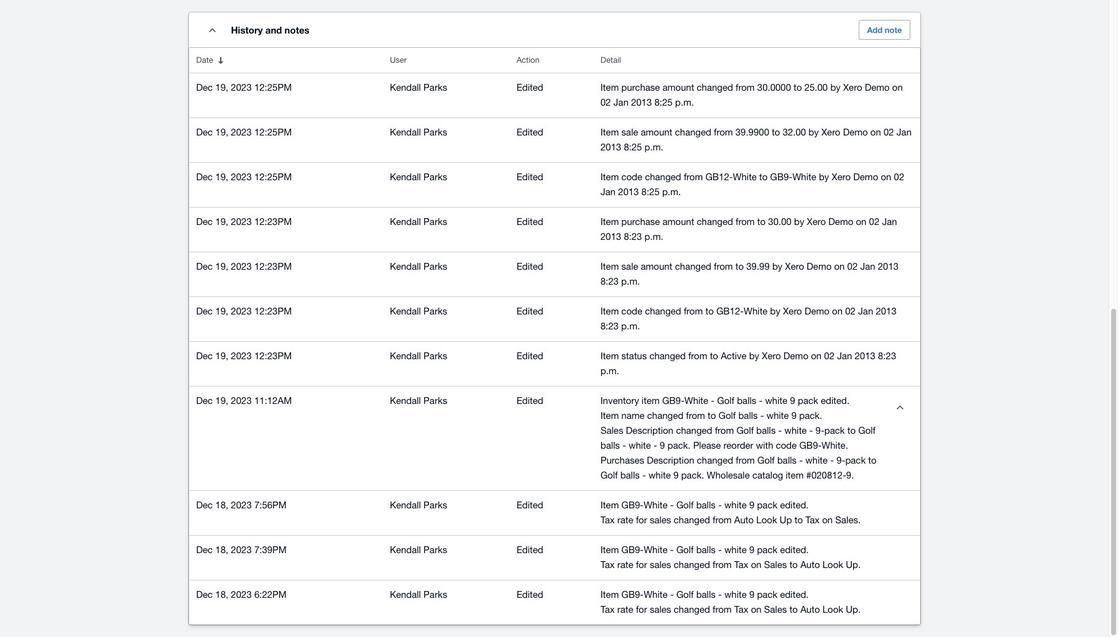 Task type: locate. For each thing, give the bounding box(es) containing it.
on inside item sale amount changed from 39.9900 to 32.00 by xero demo on 02 jan 2013 8:25 p.m.
[[871, 127, 882, 138]]

xero inside the item purchase amount changed from  to 30.00 by xero demo on 02 jan 2013 8:23 p.m.
[[807, 217, 827, 227]]

item gb9-white - golf balls - white 9 pack edited. tax rate for sales changed from tax on sales to auto look up. for 6:22pm
[[601, 590, 861, 615]]

item gb9-white - golf balls - white 9 pack edited. tax rate for sales changed from auto look up to tax on sales.
[[601, 500, 861, 526]]

2013
[[632, 97, 652, 108], [601, 142, 622, 152], [619, 187, 639, 197], [601, 231, 622, 242], [879, 261, 899, 272], [876, 306, 897, 317], [855, 351, 876, 362]]

and
[[266, 24, 282, 35]]

to
[[794, 82, 802, 93], [772, 127, 781, 138], [760, 172, 768, 182], [758, 217, 766, 227], [736, 261, 744, 272], [706, 306, 714, 317], [710, 351, 719, 362], [708, 411, 717, 421], [848, 426, 856, 436], [869, 456, 877, 466], [795, 515, 803, 526], [790, 560, 798, 571], [790, 605, 798, 615]]

2 vertical spatial pack.
[[682, 470, 705, 481]]

4 item from the top
[[601, 217, 619, 227]]

8:25 for sale
[[624, 142, 643, 152]]

1 vertical spatial sales
[[650, 560, 672, 571]]

1 vertical spatial dec 19, 2023 12:25pm
[[196, 127, 292, 138]]

1 up. from the top
[[846, 560, 861, 571]]

0 vertical spatial sales
[[650, 515, 672, 526]]

amount for item purchase amount changed from 30.0000 to 25.00 by xero demo on 02 jan 2013 8:25 p.m.
[[663, 82, 695, 93]]

8 kendall parks from the top
[[390, 396, 448, 406]]

1 vertical spatial auto
[[801, 560, 821, 571]]

7:56pm
[[254, 500, 287, 511]]

5 item from the top
[[601, 261, 619, 272]]

purchase for 8:23
[[622, 217, 660, 227]]

sales for dec 18, 2023 7:39pm
[[650, 560, 672, 571]]

9- down white.
[[837, 456, 846, 466]]

from inside item code changed from  to gb12-white by xero demo on 02 jan 2013 8:23 p.m.
[[684, 306, 703, 317]]

item inside item code changed from  to gb12-white by xero demo on 02 jan 2013 8:23 p.m.
[[601, 306, 619, 317]]

12:25pm
[[254, 82, 292, 93], [254, 127, 292, 138], [254, 172, 292, 182]]

5 dec from the top
[[196, 261, 213, 272]]

18,
[[216, 500, 229, 511], [216, 545, 229, 556], [216, 590, 229, 601]]

item purchase amount changed from  to 30.00 by xero demo on 02 jan 2013 8:23 p.m.
[[601, 217, 898, 242]]

1 vertical spatial item
[[786, 470, 804, 481]]

1 vertical spatial gb12-
[[717, 306, 744, 317]]

19, for item code changed from  to gb12-white by xero demo on 02 jan 2013 8:23 p.m.
[[216, 306, 229, 317]]

02 inside item purchase amount changed from 30.0000 to 25.00 by xero demo on 02 jan 2013 8:25 p.m.
[[601, 97, 611, 108]]

12:23pm for item status changed from  to active by xero demo on 02 jan 2013 8:23 p.m.
[[254, 351, 292, 362]]

white inside item gb9-white - golf balls - white 9 pack edited. tax rate for sales changed from auto look up to tax on sales.
[[725, 500, 747, 511]]

changed inside item sale amount changed from  to 39.99 by xero demo on 02 jan 2013 8:23 p.m.
[[676, 261, 712, 272]]

jan inside item sale amount changed from 39.9900 to 32.00 by xero demo on 02 jan 2013 8:25 p.m.
[[897, 127, 912, 138]]

1 vertical spatial rate
[[618, 560, 634, 571]]

5 parks from the top
[[424, 261, 448, 272]]

edited.
[[821, 396, 850, 406], [781, 500, 809, 511], [781, 545, 809, 556], [781, 590, 809, 601]]

edited
[[517, 82, 544, 93], [517, 127, 544, 138], [517, 172, 544, 182], [517, 217, 544, 227], [517, 261, 544, 272], [517, 306, 544, 317], [517, 351, 544, 362], [517, 396, 544, 406], [517, 500, 544, 511], [517, 545, 544, 556], [517, 590, 544, 601]]

0 vertical spatial 9-
[[816, 426, 825, 436]]

pack. up white.
[[800, 411, 823, 421]]

1 12:25pm from the top
[[254, 82, 292, 93]]

sales
[[650, 515, 672, 526], [650, 560, 672, 571], [650, 605, 672, 615]]

18, left 6:22pm
[[216, 590, 229, 601]]

8:23
[[624, 231, 643, 242], [601, 276, 619, 287], [601, 321, 619, 332], [879, 351, 897, 362]]

from inside item purchase amount changed from 30.0000 to 25.00 by xero demo on 02 jan 2013 8:25 p.m.
[[736, 82, 755, 93]]

on
[[893, 82, 903, 93], [871, 127, 882, 138], [881, 172, 892, 182], [857, 217, 867, 227], [835, 261, 845, 272], [833, 306, 843, 317], [812, 351, 822, 362], [823, 515, 833, 526], [752, 560, 762, 571], [752, 605, 762, 615]]

3 2023 from the top
[[231, 172, 252, 182]]

2 12:23pm from the top
[[254, 261, 292, 272]]

4 kendall parks from the top
[[390, 217, 448, 227]]

2 vertical spatial 18,
[[216, 590, 229, 601]]

kendall
[[390, 82, 421, 93], [390, 127, 421, 138], [390, 172, 421, 182], [390, 217, 421, 227], [390, 261, 421, 272], [390, 306, 421, 317], [390, 351, 421, 362], [390, 396, 421, 406], [390, 500, 421, 511], [390, 545, 421, 556], [390, 590, 421, 601]]

xero inside item code changed from gb12-white to gb9-white by xero demo on 02 jan 2013 8:25 p.m.
[[832, 172, 851, 182]]

to inside item status changed from  to active by xero demo on 02 jan 2013 8:23 p.m.
[[710, 351, 719, 362]]

2 sale from the top
[[622, 261, 639, 272]]

2 for from the top
[[636, 560, 648, 571]]

code inside inventory item gb9-white - golf balls - white 9 pack edited. item name changed from  to golf balls - white 9 pack. sales description changed from golf balls - white - 9-pack to golf balls - white - 9 pack. please reorder with code gb9-white. purchases description changed from golf balls - white - 9-pack to golf balls - white 9 pack. wholesale catalog item #020812-9.
[[776, 441, 797, 451]]

sales inside item gb9-white - golf balls - white 9 pack edited. tax rate for sales changed from auto look up to tax on sales.
[[650, 515, 672, 526]]

1 vertical spatial pack.
[[668, 441, 691, 451]]

history and notes
[[231, 24, 310, 35]]

2 vertical spatial 12:25pm
[[254, 172, 292, 182]]

12:25pm for item sale amount changed from 39.9900 to 32.00 by xero demo on 02 jan 2013 8:25 p.m.
[[254, 127, 292, 138]]

code
[[622, 172, 643, 182], [622, 306, 643, 317], [776, 441, 797, 451]]

9 kendall from the top
[[390, 500, 421, 511]]

date button
[[189, 48, 383, 73]]

0 vertical spatial dec 19, 2023 12:25pm
[[196, 82, 292, 93]]

2 vertical spatial look
[[823, 605, 844, 615]]

description down please
[[647, 456, 695, 466]]

3 dec 19, 2023 12:25pm from the top
[[196, 172, 292, 182]]

code for p.m.
[[622, 306, 643, 317]]

gb9- inside item gb9-white - golf balls - white 9 pack edited. tax rate for sales changed from auto look up to tax on sales.
[[622, 500, 644, 511]]

1 for from the top
[[636, 515, 648, 526]]

0 vertical spatial gb12-
[[706, 172, 733, 182]]

to inside item sale amount changed from  to 39.99 by xero demo on 02 jan 2013 8:23 p.m.
[[736, 261, 744, 272]]

item gb9-white - golf balls - white 9 pack edited. tax rate for sales changed from tax on sales to auto look up.
[[601, 545, 861, 571], [601, 590, 861, 615]]

dec 19, 2023 12:23pm
[[196, 217, 292, 227], [196, 261, 292, 272], [196, 306, 292, 317], [196, 351, 292, 362]]

dec 19, 2023 12:23pm for item purchase amount changed from  to 30.00 by xero demo on 02 jan 2013 8:23 p.m.
[[196, 217, 292, 227]]

auto for dec 18, 2023 6:22pm
[[801, 605, 821, 615]]

description
[[626, 426, 674, 436], [647, 456, 695, 466]]

amount inside the item purchase amount changed from  to 30.00 by xero demo on 02 jan 2013 8:23 p.m.
[[663, 217, 695, 227]]

6 item from the top
[[601, 306, 619, 317]]

8:23 inside the item purchase amount changed from  to 30.00 by xero demo on 02 jan 2013 8:23 p.m.
[[624, 231, 643, 242]]

1 vertical spatial for
[[636, 560, 648, 571]]

from
[[736, 82, 755, 93], [714, 127, 733, 138], [684, 172, 703, 182], [736, 217, 755, 227], [714, 261, 733, 272], [684, 306, 703, 317], [689, 351, 708, 362], [687, 411, 706, 421], [715, 426, 734, 436], [736, 456, 755, 466], [713, 515, 732, 526], [713, 560, 732, 571], [713, 605, 732, 615]]

2013 inside item code changed from  to gb12-white by xero demo on 02 jan 2013 8:23 p.m.
[[876, 306, 897, 317]]

1 vertical spatial 12:25pm
[[254, 127, 292, 138]]

demo inside item code changed from gb12-white to gb9-white by xero demo on 02 jan 2013 8:25 p.m.
[[854, 172, 879, 182]]

8 parks from the top
[[424, 396, 448, 406]]

look for dec 18, 2023 6:22pm
[[823, 605, 844, 615]]

for for dec 18, 2023 6:22pm
[[636, 605, 648, 615]]

6 kendall parks from the top
[[390, 306, 448, 317]]

item inside inventory item gb9-white - golf balls - white 9 pack edited. item name changed from  to golf balls - white 9 pack. sales description changed from golf balls - white - 9-pack to golf balls - white - 9 pack. please reorder with code gb9-white. purchases description changed from golf balls - white - 9-pack to golf balls - white 9 pack. wholesale catalog item #020812-9.
[[601, 411, 619, 421]]

jan inside item code changed from  to gb12-white by xero demo on 02 jan 2013 8:23 p.m.
[[859, 306, 874, 317]]

3 rate from the top
[[618, 605, 634, 615]]

6 parks from the top
[[424, 306, 448, 317]]

8:23 inside item code changed from  to gb12-white by xero demo on 02 jan 2013 8:23 p.m.
[[601, 321, 619, 332]]

amount for item sale amount changed from  to 39.99 by xero demo on 02 jan 2013 8:23 p.m.
[[641, 261, 673, 272]]

add
[[868, 25, 883, 35]]

2 up. from the top
[[846, 605, 861, 615]]

sale
[[622, 127, 639, 138], [622, 261, 639, 272]]

02 inside the item purchase amount changed from  to 30.00 by xero demo on 02 jan 2013 8:23 p.m.
[[870, 217, 880, 227]]

0 vertical spatial rate
[[618, 515, 634, 526]]

from inside the item purchase amount changed from  to 30.00 by xero demo on 02 jan 2013 8:23 p.m.
[[736, 217, 755, 227]]

action
[[517, 55, 540, 65]]

4 2023 from the top
[[231, 217, 252, 227]]

detail button
[[594, 48, 921, 73]]

by inside item status changed from  to active by xero demo on 02 jan 2013 8:23 p.m.
[[750, 351, 760, 362]]

12:23pm
[[254, 217, 292, 227], [254, 261, 292, 272], [254, 306, 292, 317], [254, 351, 292, 362]]

rate for dec 18, 2023 6:22pm
[[618, 605, 634, 615]]

0 horizontal spatial item
[[642, 396, 660, 406]]

balls
[[738, 396, 757, 406], [739, 411, 758, 421], [757, 426, 776, 436], [601, 441, 620, 451], [778, 456, 797, 466], [621, 470, 640, 481], [697, 500, 716, 511], [697, 545, 716, 556], [697, 590, 716, 601]]

item gb9-white - golf balls - white 9 pack edited. tax rate for sales changed from tax on sales to auto look up. for 7:39pm
[[601, 545, 861, 571]]

8:25 inside item purchase amount changed from 30.0000 to 25.00 by xero demo on 02 jan 2013 8:25 p.m.
[[655, 97, 673, 108]]

toggle button
[[200, 17, 225, 42]]

1 vertical spatial look
[[823, 560, 844, 571]]

pack.
[[800, 411, 823, 421], [668, 441, 691, 451], [682, 470, 705, 481]]

3 parks from the top
[[424, 172, 448, 182]]

item right catalog
[[786, 470, 804, 481]]

9-
[[816, 426, 825, 436], [837, 456, 846, 466]]

purchase
[[622, 82, 660, 93], [622, 217, 660, 227]]

5 2023 from the top
[[231, 261, 252, 272]]

dec 19, 2023 12:25pm
[[196, 82, 292, 93], [196, 127, 292, 138], [196, 172, 292, 182]]

toggle image
[[209, 28, 216, 32]]

0 vertical spatial auto
[[735, 515, 754, 526]]

notes
[[285, 24, 310, 35]]

changed inside item purchase amount changed from 30.0000 to 25.00 by xero demo on 02 jan 2013 8:25 p.m.
[[697, 82, 734, 93]]

2013 inside item status changed from  to active by xero demo on 02 jan 2013 8:23 p.m.
[[855, 351, 876, 362]]

0 vertical spatial sale
[[622, 127, 639, 138]]

3 edited from the top
[[517, 172, 544, 182]]

2 18, from the top
[[216, 545, 229, 556]]

gb12-
[[706, 172, 733, 182], [717, 306, 744, 317]]

purchase for 2013
[[622, 82, 660, 93]]

dec 18, 2023 6:22pm
[[196, 590, 287, 601]]

from inside item code changed from gb12-white to gb9-white by xero demo on 02 jan 2013 8:25 p.m.
[[684, 172, 703, 182]]

0 vertical spatial look
[[757, 515, 778, 526]]

02 inside item status changed from  to active by xero demo on 02 jan 2013 8:23 p.m.
[[825, 351, 835, 362]]

1 vertical spatial description
[[647, 456, 695, 466]]

changed
[[697, 82, 734, 93], [676, 127, 712, 138], [645, 172, 682, 182], [697, 217, 734, 227], [676, 261, 712, 272], [645, 306, 682, 317], [650, 351, 686, 362], [648, 411, 684, 421], [677, 426, 713, 436], [697, 456, 734, 466], [674, 515, 711, 526], [674, 560, 711, 571], [674, 605, 711, 615]]

1 vertical spatial 9-
[[837, 456, 846, 466]]

7 kendall from the top
[[390, 351, 421, 362]]

2 kendall from the top
[[390, 127, 421, 138]]

pack. left please
[[668, 441, 691, 451]]

3 dec 19, 2023 12:23pm from the top
[[196, 306, 292, 317]]

purchases
[[601, 456, 645, 466]]

1 18, from the top
[[216, 500, 229, 511]]

demo inside item code changed from  to gb12-white by xero demo on 02 jan 2013 8:23 p.m.
[[805, 306, 830, 317]]

5 kendall parks from the top
[[390, 261, 448, 272]]

3 item from the top
[[601, 172, 619, 182]]

rate inside item gb9-white - golf balls - white 9 pack edited. tax rate for sales changed from auto look up to tax on sales.
[[618, 515, 634, 526]]

up.
[[846, 560, 861, 571], [846, 605, 861, 615]]

edited. for dec 18, 2023 7:39pm
[[781, 545, 809, 556]]

sales
[[601, 426, 624, 436], [765, 560, 788, 571], [765, 605, 788, 615]]

2 vertical spatial for
[[636, 605, 648, 615]]

2023
[[231, 82, 252, 93], [231, 127, 252, 138], [231, 172, 252, 182], [231, 217, 252, 227], [231, 261, 252, 272], [231, 306, 252, 317], [231, 351, 252, 362], [231, 396, 252, 406], [231, 500, 252, 511], [231, 545, 252, 556], [231, 590, 252, 601]]

2 vertical spatial dec 19, 2023 12:25pm
[[196, 172, 292, 182]]

0 vertical spatial description
[[626, 426, 674, 436]]

0 vertical spatial code
[[622, 172, 643, 182]]

0 vertical spatial 18,
[[216, 500, 229, 511]]

0 vertical spatial purchase
[[622, 82, 660, 93]]

gb12- down item sale amount changed from 39.9900 to 32.00 by xero demo on 02 jan 2013 8:25 p.m. on the top right of the page
[[706, 172, 733, 182]]

edited. for dec 18, 2023 6:22pm
[[781, 590, 809, 601]]

jan
[[614, 97, 629, 108], [897, 127, 912, 138], [601, 187, 616, 197], [883, 217, 898, 227], [861, 261, 876, 272], [859, 306, 874, 317], [838, 351, 853, 362]]

1 sales from the top
[[650, 515, 672, 526]]

0 vertical spatial sales
[[601, 426, 624, 436]]

by inside item sale amount changed from 39.9900 to 32.00 by xero demo on 02 jan 2013 8:25 p.m.
[[809, 127, 819, 138]]

dec 19, 2023 12:23pm for item sale amount changed from  to 39.99 by xero demo on 02 jan 2013 8:23 p.m.
[[196, 261, 292, 272]]

item inside item status changed from  to active by xero demo on 02 jan 2013 8:23 p.m.
[[601, 351, 619, 362]]

7 19, from the top
[[216, 351, 229, 362]]

5 edited from the top
[[517, 261, 544, 272]]

description down name
[[626, 426, 674, 436]]

1 horizontal spatial 9-
[[837, 456, 846, 466]]

white
[[733, 172, 757, 182], [793, 172, 817, 182], [744, 306, 768, 317], [685, 396, 709, 406], [644, 500, 668, 511], [644, 545, 668, 556], [644, 590, 668, 601]]

7:39pm
[[254, 545, 287, 556]]

1 dec 19, 2023 12:25pm from the top
[[196, 82, 292, 93]]

1 vertical spatial 18,
[[216, 545, 229, 556]]

19,
[[216, 82, 229, 93], [216, 127, 229, 138], [216, 172, 229, 182], [216, 217, 229, 227], [216, 261, 229, 272], [216, 306, 229, 317], [216, 351, 229, 362], [216, 396, 229, 406]]

white inside inventory item gb9-white - golf balls - white 9 pack edited. item name changed from  to golf balls - white 9 pack. sales description changed from golf balls - white - 9-pack to golf balls - white - 9 pack. please reorder with code gb9-white. purchases description changed from golf balls - white - 9-pack to golf balls - white 9 pack. wholesale catalog item #020812-9.
[[685, 396, 709, 406]]

detail
[[601, 55, 622, 65]]

white
[[766, 396, 788, 406], [767, 411, 789, 421], [785, 426, 807, 436], [629, 441, 651, 451], [806, 456, 828, 466], [649, 470, 671, 481], [725, 500, 747, 511], [725, 545, 747, 556], [725, 590, 747, 601]]

11 dec from the top
[[196, 590, 213, 601]]

12:25pm for item code changed from gb12-white to gb9-white by xero demo on 02 jan 2013 8:25 p.m.
[[254, 172, 292, 182]]

item
[[601, 82, 619, 93], [601, 127, 619, 138], [601, 172, 619, 182], [601, 217, 619, 227], [601, 261, 619, 272], [601, 306, 619, 317], [601, 351, 619, 362], [601, 411, 619, 421], [601, 500, 619, 511], [601, 545, 619, 556], [601, 590, 619, 601]]

1 vertical spatial up.
[[846, 605, 861, 615]]

18, left 7:56pm
[[216, 500, 229, 511]]

2 vertical spatial code
[[776, 441, 797, 451]]

add note button
[[860, 20, 911, 40]]

2 dec from the top
[[196, 127, 213, 138]]

item code changed from  to gb12-white by xero demo on 02 jan 2013 8:23 p.m.
[[601, 306, 897, 332]]

xero
[[844, 82, 863, 93], [822, 127, 841, 138], [832, 172, 851, 182], [807, 217, 827, 227], [786, 261, 805, 272], [784, 306, 803, 317], [762, 351, 782, 362]]

1 purchase from the top
[[622, 82, 660, 93]]

4 parks from the top
[[424, 217, 448, 227]]

purchase inside the item purchase amount changed from  to 30.00 by xero demo on 02 jan 2013 8:23 p.m.
[[622, 217, 660, 227]]

1 sale from the top
[[622, 127, 639, 138]]

kendall parks
[[390, 82, 448, 93], [390, 127, 448, 138], [390, 172, 448, 182], [390, 217, 448, 227], [390, 261, 448, 272], [390, 306, 448, 317], [390, 351, 448, 362], [390, 396, 448, 406], [390, 500, 448, 511], [390, 545, 448, 556], [390, 590, 448, 601]]

dec 19, 2023 12:23pm for item status changed from  to active by xero demo on 02 jan 2013 8:23 p.m.
[[196, 351, 292, 362]]

dec 18, 2023 7:56pm
[[196, 500, 287, 511]]

p.m.
[[676, 97, 694, 108], [645, 142, 664, 152], [663, 187, 681, 197], [645, 231, 664, 242], [622, 276, 640, 287], [622, 321, 640, 332], [601, 366, 620, 376]]

xero inside item purchase amount changed from 30.0000 to 25.00 by xero demo on 02 jan 2013 8:25 p.m.
[[844, 82, 863, 93]]

rate
[[618, 515, 634, 526], [618, 560, 634, 571], [618, 605, 634, 615]]

code inside item code changed from  to gb12-white by xero demo on 02 jan 2013 8:23 p.m.
[[622, 306, 643, 317]]

1 horizontal spatial item
[[786, 470, 804, 481]]

xero inside item sale amount changed from 39.9900 to 32.00 by xero demo on 02 jan 2013 8:25 p.m.
[[822, 127, 841, 138]]

sale inside item sale amount changed from 39.9900 to 32.00 by xero demo on 02 jan 2013 8:25 p.m.
[[622, 127, 639, 138]]

0 vertical spatial item gb9-white - golf balls - white 9 pack edited. tax rate for sales changed from tax on sales to auto look up.
[[601, 545, 861, 571]]

parks
[[424, 82, 448, 93], [424, 127, 448, 138], [424, 172, 448, 182], [424, 217, 448, 227], [424, 261, 448, 272], [424, 306, 448, 317], [424, 351, 448, 362], [424, 396, 448, 406], [424, 500, 448, 511], [424, 545, 448, 556], [424, 590, 448, 601]]

0 vertical spatial for
[[636, 515, 648, 526]]

8:23 for sale
[[601, 276, 619, 287]]

18, for dec 18, 2023 7:56pm
[[216, 500, 229, 511]]

jan inside item purchase amount changed from 30.0000 to 25.00 by xero demo on 02 jan 2013 8:25 p.m.
[[614, 97, 629, 108]]

code inside item code changed from gb12-white to gb9-white by xero demo on 02 jan 2013 8:25 p.m.
[[622, 172, 643, 182]]

pack inside item gb9-white - golf balls - white 9 pack edited. tax rate for sales changed from auto look up to tax on sales.
[[758, 500, 778, 511]]

user button
[[383, 48, 509, 73]]

pack. down please
[[682, 470, 705, 481]]

gb9- inside item code changed from gb12-white to gb9-white by xero demo on 02 jan 2013 8:25 p.m.
[[771, 172, 793, 182]]

4 dec 19, 2023 12:23pm from the top
[[196, 351, 292, 362]]

1 vertical spatial sale
[[622, 261, 639, 272]]

4 19, from the top
[[216, 217, 229, 227]]

10 2023 from the top
[[231, 545, 252, 556]]

5 kendall from the top
[[390, 261, 421, 272]]

amount
[[663, 82, 695, 93], [641, 127, 673, 138], [663, 217, 695, 227], [641, 261, 673, 272]]

11 edited from the top
[[517, 590, 544, 601]]

2 vertical spatial sales
[[650, 605, 672, 615]]

1 vertical spatial item gb9-white - golf balls - white 9 pack edited. tax rate for sales changed from tax on sales to auto look up.
[[601, 590, 861, 615]]

tax
[[601, 515, 615, 526], [806, 515, 820, 526], [601, 560, 615, 571], [735, 560, 749, 571], [601, 605, 615, 615], [735, 605, 749, 615]]

0 vertical spatial 12:25pm
[[254, 82, 292, 93]]

note
[[885, 25, 903, 35]]

user
[[390, 55, 407, 65]]

2 vertical spatial 8:25
[[642, 187, 660, 197]]

item up name
[[642, 396, 660, 406]]

2 12:25pm from the top
[[254, 127, 292, 138]]

3 19, from the top
[[216, 172, 229, 182]]

02 inside item code changed from gb12-white to gb9-white by xero demo on 02 jan 2013 8:25 p.m.
[[895, 172, 905, 182]]

18, left 7:39pm
[[216, 545, 229, 556]]

2 19, from the top
[[216, 127, 229, 138]]

dec
[[196, 82, 213, 93], [196, 127, 213, 138], [196, 172, 213, 182], [196, 217, 213, 227], [196, 261, 213, 272], [196, 306, 213, 317], [196, 351, 213, 362], [196, 396, 213, 406], [196, 500, 213, 511], [196, 545, 213, 556], [196, 590, 213, 601]]

2 item gb9-white - golf balls - white 9 pack edited. tax rate for sales changed from tax on sales to auto look up. from the top
[[601, 590, 861, 615]]

2 vertical spatial rate
[[618, 605, 634, 615]]

6 2023 from the top
[[231, 306, 252, 317]]

name
[[622, 411, 645, 421]]

up
[[780, 515, 793, 526]]

2013 inside item code changed from gb12-white to gb9-white by xero demo on 02 jan 2013 8:25 p.m.
[[619, 187, 639, 197]]

2 dec 19, 2023 12:25pm from the top
[[196, 127, 292, 138]]

1 vertical spatial purchase
[[622, 217, 660, 227]]

on inside item code changed from gb12-white to gb9-white by xero demo on 02 jan 2013 8:25 p.m.
[[881, 172, 892, 182]]

item status changed from  to active by xero demo on 02 jan 2013 8:23 p.m.
[[601, 351, 897, 376]]

1 vertical spatial code
[[622, 306, 643, 317]]

7 item from the top
[[601, 351, 619, 362]]

1 item gb9-white - golf balls - white 9 pack edited. tax rate for sales changed from tax on sales to auto look up. from the top
[[601, 545, 861, 571]]

gb9-
[[771, 172, 793, 182], [663, 396, 685, 406], [800, 441, 822, 451], [622, 500, 644, 511], [622, 545, 644, 556], [622, 590, 644, 601]]

0 vertical spatial up.
[[846, 560, 861, 571]]

0 horizontal spatial 9-
[[816, 426, 825, 436]]

2 sales from the top
[[650, 560, 672, 571]]

9- up white.
[[816, 426, 825, 436]]

gb12- down item sale amount changed from  to 39.99 by xero demo on 02 jan 2013 8:23 p.m.
[[717, 306, 744, 317]]

amount inside item sale amount changed from  to 39.99 by xero demo on 02 jan 2013 8:23 p.m.
[[641, 261, 673, 272]]

on inside item code changed from  to gb12-white by xero demo on 02 jan 2013 8:23 p.m.
[[833, 306, 843, 317]]

p.m. inside item sale amount changed from  to 39.99 by xero demo on 02 jan 2013 8:23 p.m.
[[622, 276, 640, 287]]

up. for dec 18, 2023 6:22pm
[[846, 605, 861, 615]]

1 2023 from the top
[[231, 82, 252, 93]]

12:25pm for item purchase amount changed from 30.0000 to 25.00 by xero demo on 02 jan 2013 8:25 p.m.
[[254, 82, 292, 93]]

1 vertical spatial 8:25
[[624, 142, 643, 152]]

sale for p.m.
[[622, 261, 639, 272]]

purchase inside item purchase amount changed from 30.0000 to 25.00 by xero demo on 02 jan 2013 8:25 p.m.
[[622, 82, 660, 93]]

2 purchase from the top
[[622, 217, 660, 227]]

balls inside item gb9-white - golf balls - white 9 pack edited. tax rate for sales changed from auto look up to tax on sales.
[[697, 500, 716, 511]]

auto for dec 18, 2023 7:39pm
[[801, 560, 821, 571]]

amount for item sale amount changed from 39.9900 to 32.00 by xero demo on 02 jan 2013 8:25 p.m.
[[641, 127, 673, 138]]

4 edited from the top
[[517, 217, 544, 227]]

9
[[791, 396, 796, 406], [792, 411, 797, 421], [660, 441, 665, 451], [674, 470, 679, 481], [750, 500, 755, 511], [750, 545, 755, 556], [750, 590, 755, 601]]

sales.
[[836, 515, 861, 526]]

3 18, from the top
[[216, 590, 229, 601]]

8:23 inside item status changed from  to active by xero demo on 02 jan 2013 8:23 p.m.
[[879, 351, 897, 362]]

rate for dec 18, 2023 7:56pm
[[618, 515, 634, 526]]

rate for dec 18, 2023 7:39pm
[[618, 560, 634, 571]]

8:25 inside item sale amount changed from 39.9900 to 32.00 by xero demo on 02 jan 2013 8:25 p.m.
[[624, 142, 643, 152]]

amount inside item purchase amount changed from 30.0000 to 25.00 by xero demo on 02 jan 2013 8:25 p.m.
[[663, 82, 695, 93]]

inventory
[[601, 396, 640, 406]]

by inside item code changed from gb12-white to gb9-white by xero demo on 02 jan 2013 8:25 p.m.
[[820, 172, 830, 182]]

for
[[636, 515, 648, 526], [636, 560, 648, 571], [636, 605, 648, 615]]

3 kendall from the top
[[390, 172, 421, 182]]

demo
[[865, 82, 890, 93], [844, 127, 869, 138], [854, 172, 879, 182], [829, 217, 854, 227], [807, 261, 832, 272], [805, 306, 830, 317], [784, 351, 809, 362]]

auto inside item gb9-white - golf balls - white 9 pack edited. tax rate for sales changed from auto look up to tax on sales.
[[735, 515, 754, 526]]

1 vertical spatial sales
[[765, 560, 788, 571]]

02
[[601, 97, 611, 108], [884, 127, 895, 138], [895, 172, 905, 182], [870, 217, 880, 227], [848, 261, 858, 272], [846, 306, 856, 317], [825, 351, 835, 362]]

2 item from the top
[[601, 127, 619, 138]]

2 vertical spatial sales
[[765, 605, 788, 615]]

-
[[711, 396, 715, 406], [760, 396, 763, 406], [761, 411, 765, 421], [779, 426, 783, 436], [810, 426, 814, 436], [623, 441, 627, 451], [654, 441, 658, 451], [800, 456, 803, 466], [831, 456, 835, 466], [643, 470, 646, 481], [671, 500, 674, 511], [719, 500, 722, 511], [671, 545, 674, 556], [719, 545, 722, 556], [671, 590, 674, 601], [719, 590, 722, 601]]

0 vertical spatial 8:25
[[655, 97, 673, 108]]

8 item from the top
[[601, 411, 619, 421]]

19, for item purchase amount changed from 30.0000 to 25.00 by xero demo on 02 jan 2013 8:25 p.m.
[[216, 82, 229, 93]]

item inside item sale amount changed from 39.9900 to 32.00 by xero demo on 02 jan 2013 8:25 p.m.
[[601, 127, 619, 138]]

on inside item purchase amount changed from 30.0000 to 25.00 by xero demo on 02 jan 2013 8:25 p.m.
[[893, 82, 903, 93]]

edited. inside item gb9-white - golf balls - white 9 pack edited. tax rate for sales changed from auto look up to tax on sales.
[[781, 500, 809, 511]]

12:23pm for item sale amount changed from  to 39.99 by xero demo on 02 jan 2013 8:23 p.m.
[[254, 261, 292, 272]]

2 vertical spatial auto
[[801, 605, 821, 615]]

for inside item gb9-white - golf balls - white 9 pack edited. tax rate for sales changed from auto look up to tax on sales.
[[636, 515, 648, 526]]

6 19, from the top
[[216, 306, 229, 317]]

6:22pm
[[254, 590, 287, 601]]

gb12- inside item code changed from  to gb12-white by xero demo on 02 jan 2013 8:23 p.m.
[[717, 306, 744, 317]]

25.00
[[805, 82, 828, 93]]

10 dec from the top
[[196, 545, 213, 556]]

look
[[757, 515, 778, 526], [823, 560, 844, 571], [823, 605, 844, 615]]

2013 inside item sale amount changed from 39.9900 to 32.00 by xero demo on 02 jan 2013 8:25 p.m.
[[601, 142, 622, 152]]

pack
[[798, 396, 819, 406], [825, 426, 845, 436], [846, 456, 866, 466], [758, 500, 778, 511], [758, 545, 778, 556], [758, 590, 778, 601]]

8 19, from the top
[[216, 396, 229, 406]]



Task type: describe. For each thing, give the bounding box(es) containing it.
dec 19, 2023 12:23pm for item code changed from  to gb12-white by xero demo on 02 jan 2013 8:23 p.m.
[[196, 306, 292, 317]]

39.99
[[747, 261, 770, 272]]

18, for dec 18, 2023 6:22pm
[[216, 590, 229, 601]]

4 kendall from the top
[[390, 217, 421, 227]]

changed inside the item purchase amount changed from  to 30.00 by xero demo on 02 jan 2013 8:23 p.m.
[[697, 217, 734, 227]]

2 parks from the top
[[424, 127, 448, 138]]

changed inside item sale amount changed from 39.9900 to 32.00 by xero demo on 02 jan 2013 8:25 p.m.
[[676, 127, 712, 138]]

10 item from the top
[[601, 545, 619, 556]]

up. for dec 18, 2023 7:39pm
[[846, 560, 861, 571]]

item inside item code changed from gb12-white to gb9-white by xero demo on 02 jan 2013 8:25 p.m.
[[601, 172, 619, 182]]

sale for 8:25
[[622, 127, 639, 138]]

3 kendall parks from the top
[[390, 172, 448, 182]]

8:23 for code
[[601, 321, 619, 332]]

xero inside item code changed from  to gb12-white by xero demo on 02 jan 2013 8:23 p.m.
[[784, 306, 803, 317]]

7 dec from the top
[[196, 351, 213, 362]]

item purchase amount changed from 30.0000 to 25.00 by xero demo on 02 jan 2013 8:25 p.m.
[[601, 82, 903, 108]]

date
[[196, 55, 213, 65]]

0 vertical spatial pack.
[[800, 411, 823, 421]]

#020812-
[[807, 470, 847, 481]]

9.
[[847, 470, 855, 481]]

19, for item purchase amount changed from  to 30.00 by xero demo on 02 jan 2013 8:23 p.m.
[[216, 217, 229, 227]]

p.m. inside item status changed from  to active by xero demo on 02 jan 2013 8:23 p.m.
[[601, 366, 620, 376]]

changed inside item code changed from gb12-white to gb9-white by xero demo on 02 jan 2013 8:25 p.m.
[[645, 172, 682, 182]]

2013 inside item sale amount changed from  to 39.99 by xero demo on 02 jan 2013 8:23 p.m.
[[879, 261, 899, 272]]

p.m. inside item code changed from gb12-white to gb9-white by xero demo on 02 jan 2013 8:25 p.m.
[[663, 187, 681, 197]]

white inside item gb9-white - golf balls - white 9 pack edited. tax rate for sales changed from auto look up to tax on sales.
[[644, 500, 668, 511]]

sales for dec 18, 2023 7:39pm
[[765, 560, 788, 571]]

30.0000
[[758, 82, 792, 93]]

9 dec from the top
[[196, 500, 213, 511]]

2013 inside item purchase amount changed from 30.0000 to 25.00 by xero demo on 02 jan 2013 8:25 p.m.
[[632, 97, 652, 108]]

to inside item gb9-white - golf balls - white 9 pack edited. tax rate for sales changed from auto look up to tax on sales.
[[795, 515, 803, 526]]

to inside item code changed from gb12-white to gb9-white by xero demo on 02 jan 2013 8:25 p.m.
[[760, 172, 768, 182]]

demo inside item sale amount changed from  to 39.99 by xero demo on 02 jan 2013 8:23 p.m.
[[807, 261, 832, 272]]

19, for item sale amount changed from  to 39.99 by xero demo on 02 jan 2013 8:23 p.m.
[[216, 261, 229, 272]]

demo inside item status changed from  to active by xero demo on 02 jan 2013 8:23 p.m.
[[784, 351, 809, 362]]

sales for dec 18, 2023 7:56pm
[[650, 515, 672, 526]]

8:23 for purchase
[[624, 231, 643, 242]]

8 kendall from the top
[[390, 396, 421, 406]]

status
[[622, 351, 647, 362]]

7 edited from the top
[[517, 351, 544, 362]]

12:23pm for item purchase amount changed from  to 30.00 by xero demo on 02 jan 2013 8:23 p.m.
[[254, 217, 292, 227]]

amount for item purchase amount changed from  to 30.00 by xero demo on 02 jan 2013 8:23 p.m.
[[663, 217, 695, 227]]

changed inside item status changed from  to active by xero demo on 02 jan 2013 8:23 p.m.
[[650, 351, 686, 362]]

02 inside item sale amount changed from  to 39.99 by xero demo on 02 jan 2013 8:23 p.m.
[[848, 261, 858, 272]]

dec 19, 2023 12:25pm for item code changed from gb12-white to gb9-white by xero demo on 02 jan 2013 8:25 p.m.
[[196, 172, 292, 182]]

demo inside the item purchase amount changed from  to 30.00 by xero demo on 02 jan 2013 8:23 p.m.
[[829, 217, 854, 227]]

2013 inside the item purchase amount changed from  to 30.00 by xero demo on 02 jan 2013 8:23 p.m.
[[601, 231, 622, 242]]

19, for item status changed from  to active by xero demo on 02 jan 2013 8:23 p.m.
[[216, 351, 229, 362]]

30.00
[[769, 217, 792, 227]]

jan inside item sale amount changed from  to 39.99 by xero demo on 02 jan 2013 8:23 p.m.
[[861, 261, 876, 272]]

changed inside item code changed from  to gb12-white by xero demo on 02 jan 2013 8:23 p.m.
[[645, 306, 682, 317]]

6 edited from the top
[[517, 306, 544, 317]]

changed inside item gb9-white - golf balls - white 9 pack edited. tax rate for sales changed from auto look up to tax on sales.
[[674, 515, 711, 526]]

p.m. inside item sale amount changed from 39.9900 to 32.00 by xero demo on 02 jan 2013 8:25 p.m.
[[645, 142, 664, 152]]

p.m. inside item code changed from  to gb12-white by xero demo on 02 jan 2013 8:23 p.m.
[[622, 321, 640, 332]]

gb12- inside item code changed from gb12-white to gb9-white by xero demo on 02 jan 2013 8:25 p.m.
[[706, 172, 733, 182]]

1 kendall from the top
[[390, 82, 421, 93]]

p.m. inside item purchase amount changed from 30.0000 to 25.00 by xero demo on 02 jan 2013 8:25 p.m.
[[676, 97, 694, 108]]

wholesale
[[707, 470, 750, 481]]

item inside item purchase amount changed from 30.0000 to 25.00 by xero demo on 02 jan 2013 8:25 p.m.
[[601, 82, 619, 93]]

reorder
[[724, 441, 754, 451]]

sales for dec 18, 2023 6:22pm
[[650, 605, 672, 615]]

jan inside item code changed from gb12-white to gb9-white by xero demo on 02 jan 2013 8:25 p.m.
[[601, 187, 616, 197]]

history
[[231, 24, 263, 35]]

active
[[721, 351, 747, 362]]

item code changed from gb12-white to gb9-white by xero demo on 02 jan 2013 8:25 p.m.
[[601, 172, 905, 197]]

white.
[[822, 441, 849, 451]]

white inside item code changed from  to gb12-white by xero demo on 02 jan 2013 8:23 p.m.
[[744, 306, 768, 317]]

12:23pm for item code changed from  to gb12-white by xero demo on 02 jan 2013 8:23 p.m.
[[254, 306, 292, 317]]

catalog
[[753, 470, 784, 481]]

6 kendall from the top
[[390, 306, 421, 317]]

sales inside inventory item gb9-white - golf balls - white 9 pack edited. item name changed from  to golf balls - white 9 pack. sales description changed from golf balls - white - 9-pack to golf balls - white - 9 pack. please reorder with code gb9-white. purchases description changed from golf balls - white - 9-pack to golf balls - white 9 pack. wholesale catalog item #020812-9.
[[601, 426, 624, 436]]

look for dec 18, 2023 7:39pm
[[823, 560, 844, 571]]

from inside item gb9-white - golf balls - white 9 pack edited. tax rate for sales changed from auto look up to tax on sales.
[[713, 515, 732, 526]]

jan inside item status changed from  to active by xero demo on 02 jan 2013 8:23 p.m.
[[838, 351, 853, 362]]

32.00
[[783, 127, 807, 138]]

6 dec from the top
[[196, 306, 213, 317]]

for for dec 18, 2023 7:39pm
[[636, 560, 648, 571]]

on inside the item purchase amount changed from  to 30.00 by xero demo on 02 jan 2013 8:23 p.m.
[[857, 217, 867, 227]]

to inside item code changed from  to gb12-white by xero demo on 02 jan 2013 8:23 p.m.
[[706, 306, 714, 317]]

from inside item sale amount changed from  to 39.99 by xero demo on 02 jan 2013 8:23 p.m.
[[714, 261, 733, 272]]

on inside item sale amount changed from  to 39.99 by xero demo on 02 jan 2013 8:23 p.m.
[[835, 261, 845, 272]]

item sale amount changed from 39.9900 to 32.00 by xero demo on 02 jan 2013 8:25 p.m.
[[601, 127, 912, 152]]

add note
[[868, 25, 903, 35]]

7 kendall parks from the top
[[390, 351, 448, 362]]

7 parks from the top
[[424, 351, 448, 362]]

by inside item code changed from  to gb12-white by xero demo on 02 jan 2013 8:23 p.m.
[[771, 306, 781, 317]]

golf inside item gb9-white - golf balls - white 9 pack edited. tax rate for sales changed from auto look up to tax on sales.
[[677, 500, 694, 511]]

by inside item sale amount changed from  to 39.99 by xero demo on 02 jan 2013 8:23 p.m.
[[773, 261, 783, 272]]

0 vertical spatial item
[[642, 396, 660, 406]]

9 kendall parks from the top
[[390, 500, 448, 511]]

dec 18, 2023 7:39pm
[[196, 545, 287, 556]]

7 2023 from the top
[[231, 351, 252, 362]]

3 dec from the top
[[196, 172, 213, 182]]

11 2023 from the top
[[231, 590, 252, 601]]

2 edited from the top
[[517, 127, 544, 138]]

11 kendall parks from the top
[[390, 590, 448, 601]]

8 2023 from the top
[[231, 396, 252, 406]]

10 kendall from the top
[[390, 545, 421, 556]]

xero inside item sale amount changed from  to 39.99 by xero demo on 02 jan 2013 8:23 p.m.
[[786, 261, 805, 272]]

by inside item purchase amount changed from 30.0000 to 25.00 by xero demo on 02 jan 2013 8:25 p.m.
[[831, 82, 841, 93]]

dec 19, 2023 11:12am
[[196, 396, 292, 406]]

demo inside item purchase amount changed from 30.0000 to 25.00 by xero demo on 02 jan 2013 8:25 p.m.
[[865, 82, 890, 93]]

8 dec from the top
[[196, 396, 213, 406]]

on inside item status changed from  to active by xero demo on 02 jan 2013 8:23 p.m.
[[812, 351, 822, 362]]

sales for dec 18, 2023 6:22pm
[[765, 605, 788, 615]]

edited. inside inventory item gb9-white - golf balls - white 9 pack edited. item name changed from  to golf balls - white 9 pack. sales description changed from golf balls - white - 9-pack to golf balls - white - 9 pack. please reorder with code gb9-white. purchases description changed from golf balls - white - 9-pack to golf balls - white 9 pack. wholesale catalog item #020812-9.
[[821, 396, 850, 406]]

1 kendall parks from the top
[[390, 82, 448, 93]]

1 parks from the top
[[424, 82, 448, 93]]

02 inside item code changed from  to gb12-white by xero demo on 02 jan 2013 8:23 p.m.
[[846, 306, 856, 317]]

list of history for this document element
[[189, 48, 921, 625]]

8:25 inside item code changed from gb12-white to gb9-white by xero demo on 02 jan 2013 8:25 p.m.
[[642, 187, 660, 197]]

11 item from the top
[[601, 590, 619, 601]]

edited. for dec 18, 2023 7:56pm
[[781, 500, 809, 511]]

dec 19, 2023 12:25pm for item sale amount changed from 39.9900 to 32.00 by xero demo on 02 jan 2013 8:25 p.m.
[[196, 127, 292, 138]]

for for dec 18, 2023 7:56pm
[[636, 515, 648, 526]]

jan inside the item purchase amount changed from  to 30.00 by xero demo on 02 jan 2013 8:23 p.m.
[[883, 217, 898, 227]]

10 kendall parks from the top
[[390, 545, 448, 556]]

11 parks from the top
[[424, 590, 448, 601]]

demo inside item sale amount changed from 39.9900 to 32.00 by xero demo on 02 jan 2013 8:25 p.m.
[[844, 127, 869, 138]]

code for 2013
[[622, 172, 643, 182]]

02 inside item sale amount changed from 39.9900 to 32.00 by xero demo on 02 jan 2013 8:25 p.m.
[[884, 127, 895, 138]]

10 edited from the top
[[517, 545, 544, 556]]

4 dec from the top
[[196, 217, 213, 227]]

dec 19, 2023 12:25pm for item purchase amount changed from 30.0000 to 25.00 by xero demo on 02 jan 2013 8:25 p.m.
[[196, 82, 292, 93]]

by inside the item purchase amount changed from  to 30.00 by xero demo on 02 jan 2013 8:23 p.m.
[[795, 217, 805, 227]]

8:25 for purchase
[[655, 97, 673, 108]]

please
[[694, 441, 721, 451]]

2 kendall parks from the top
[[390, 127, 448, 138]]

11 kendall from the top
[[390, 590, 421, 601]]

item inside the item purchase amount changed from  to 30.00 by xero demo on 02 jan 2013 8:23 p.m.
[[601, 217, 619, 227]]

11:12am
[[254, 396, 292, 406]]

19, for item code changed from gb12-white to gb9-white by xero demo on 02 jan 2013 8:25 p.m.
[[216, 172, 229, 182]]

look inside item gb9-white - golf balls - white 9 pack edited. tax rate for sales changed from auto look up to tax on sales.
[[757, 515, 778, 526]]

1 dec from the top
[[196, 82, 213, 93]]

10 parks from the top
[[424, 545, 448, 556]]

9 2023 from the top
[[231, 500, 252, 511]]

with
[[757, 441, 774, 451]]

2 2023 from the top
[[231, 127, 252, 138]]

39.9900
[[736, 127, 770, 138]]

on inside item gb9-white - golf balls - white 9 pack edited. tax rate for sales changed from auto look up to tax on sales.
[[823, 515, 833, 526]]

from inside item status changed from  to active by xero demo on 02 jan 2013 8:23 p.m.
[[689, 351, 708, 362]]

1 edited from the top
[[517, 82, 544, 93]]

18, for dec 18, 2023 7:39pm
[[216, 545, 229, 556]]

inventory item gb9-white - golf balls - white 9 pack edited. item name changed from  to golf balls - white 9 pack. sales description changed from golf balls - white - 9-pack to golf balls - white - 9 pack. please reorder with code gb9-white. purchases description changed from golf balls - white - 9-pack to golf balls - white 9 pack. wholesale catalog item #020812-9.
[[601, 396, 877, 481]]

8 edited from the top
[[517, 396, 544, 406]]

xero inside item status changed from  to active by xero demo on 02 jan 2013 8:23 p.m.
[[762, 351, 782, 362]]

9 parks from the top
[[424, 500, 448, 511]]

item inside item gb9-white - golf balls - white 9 pack edited. tax rate for sales changed from auto look up to tax on sales.
[[601, 500, 619, 511]]

9 inside item gb9-white - golf balls - white 9 pack edited. tax rate for sales changed from auto look up to tax on sales.
[[750, 500, 755, 511]]

19, for item sale amount changed from 39.9900 to 32.00 by xero demo on 02 jan 2013 8:25 p.m.
[[216, 127, 229, 138]]

item sale amount changed from  to 39.99 by xero demo on 02 jan 2013 8:23 p.m.
[[601, 261, 899, 287]]

9 edited from the top
[[517, 500, 544, 511]]

to inside the item purchase amount changed from  to 30.00 by xero demo on 02 jan 2013 8:23 p.m.
[[758, 217, 766, 227]]

item inside item sale amount changed from  to 39.99 by xero demo on 02 jan 2013 8:23 p.m.
[[601, 261, 619, 272]]

from inside item sale amount changed from 39.9900 to 32.00 by xero demo on 02 jan 2013 8:25 p.m.
[[714, 127, 733, 138]]

action button
[[509, 48, 594, 73]]



Task type: vqa. For each thing, say whether or not it's contained in the screenshot.


